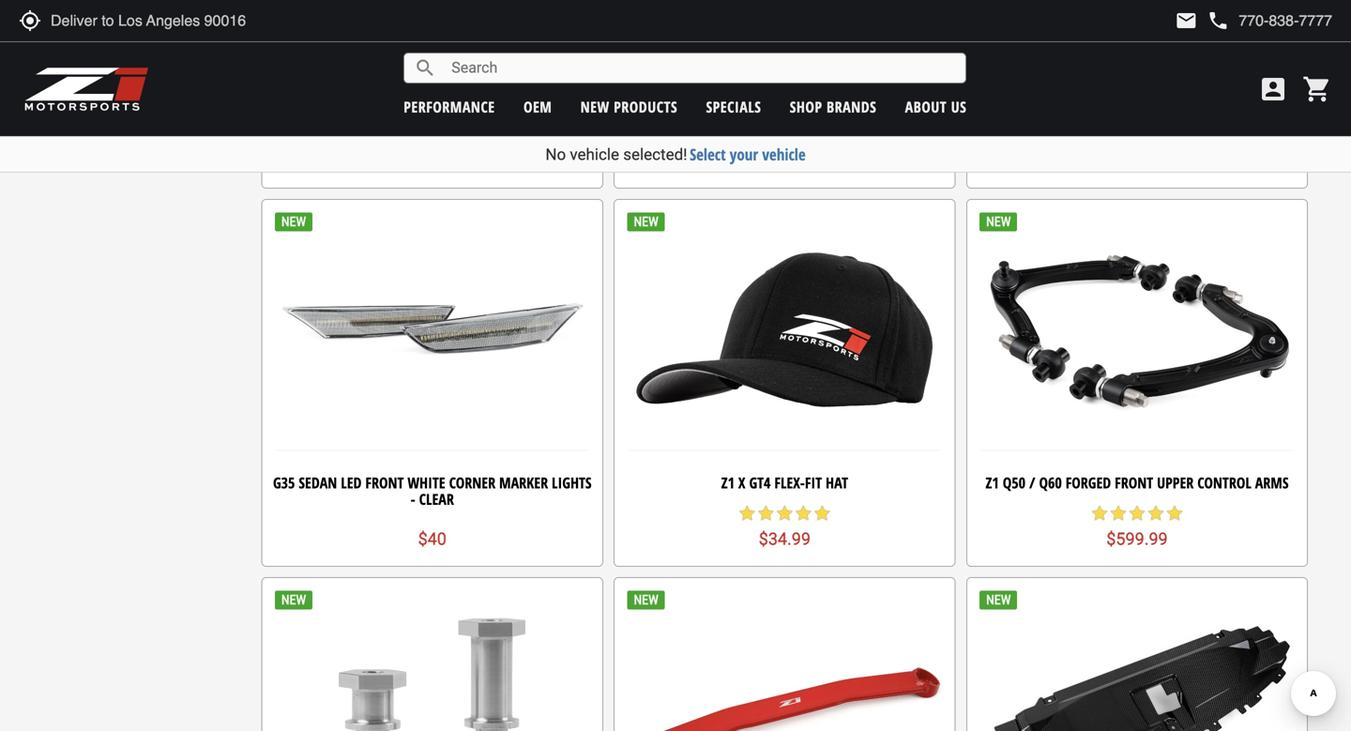 Task type: vqa. For each thing, say whether or not it's contained in the screenshot.
"into"
no



Task type: describe. For each thing, give the bounding box(es) containing it.
hat
[[826, 473, 848, 493]]

(z32)
[[375, 94, 405, 115]]

$40
[[418, 529, 447, 549]]

vehicle inside no vehicle selected! select your vehicle
[[570, 145, 619, 164]]

control
[[1198, 473, 1252, 493]]

search
[[414, 57, 437, 79]]

clear
[[419, 489, 454, 509]]

lights
[[552, 473, 592, 493]]

select your vehicle link
[[690, 144, 806, 165]]

oem link
[[524, 97, 552, 117]]

no
[[546, 145, 566, 164]]

star star star star star $599.99
[[1091, 504, 1184, 549]]

part
[[119, 75, 141, 89]]

star_border
[[813, 126, 832, 145]]

star star star star star for $29.99
[[1091, 126, 1184, 145]]

z1 right 'for'
[[811, 94, 824, 115]]

account_box
[[1259, 74, 1289, 104]]

flex-
[[775, 473, 805, 493]]

decals
[[739, 94, 781, 115]]

performance
[[404, 97, 495, 117]]

Search search field
[[437, 54, 966, 83]]

arms
[[1256, 473, 1289, 493]]

z1 x gt4 flex-fit hat
[[721, 473, 848, 493]]

q50
[[1003, 473, 1026, 493]]

23
[[851, 94, 865, 115]]

fit for custom-
[[462, 94, 480, 115]]

front inside g35 sedan led front white corner marker lights - clear
[[365, 473, 404, 493]]

your
[[730, 144, 758, 165]]

fit for flex-
[[805, 473, 822, 493]]

for
[[785, 94, 807, 115]]

mail
[[1175, 9, 1198, 32]]

new products
[[581, 97, 678, 117]]

g35
[[273, 473, 295, 493]]

spoke
[[699, 94, 735, 115]]

1 horizontal spatial vehicle
[[762, 144, 806, 165]]

star star star star star_border $14.99
[[738, 126, 832, 171]]

z1 for z1 x gt4 flex-fit hat
[[721, 473, 735, 493]]

z1 for z1 q50 / q60 forged front upper control arms
[[986, 473, 999, 493]]

select
[[690, 144, 726, 165]]

wheels
[[869, 94, 914, 115]]

300zx
[[337, 94, 372, 115]]

shopping_cart link
[[1298, 74, 1333, 104]]

brands
[[827, 97, 877, 117]]

forged
[[1066, 473, 1111, 493]]

oem
[[524, 97, 552, 117]]

$49.99
[[406, 151, 458, 171]]

shop
[[790, 97, 823, 117]]

z1 q50 / q60 forged front upper control arms
[[986, 473, 1289, 493]]

2 front from the left
[[1115, 473, 1154, 493]]



Task type: locate. For each thing, give the bounding box(es) containing it.
zm-
[[828, 94, 851, 115]]

us
[[951, 97, 967, 117]]

front left upper on the right bottom
[[1115, 473, 1154, 493]]

sedan
[[299, 473, 337, 493]]

fit
[[462, 94, 480, 115], [805, 473, 822, 493]]

gt4
[[749, 473, 771, 493]]

mail phone
[[1175, 9, 1230, 32]]

new
[[581, 97, 610, 117]]

0 horizontal spatial vehicle
[[570, 145, 619, 164]]

star
[[386, 126, 404, 145], [404, 126, 423, 145], [423, 126, 442, 145], [442, 126, 461, 145], [461, 126, 479, 145], [738, 126, 757, 145], [757, 126, 776, 145], [776, 126, 794, 145], [794, 126, 813, 145], [1091, 126, 1109, 145], [1109, 126, 1128, 145], [1128, 126, 1147, 145], [1147, 126, 1166, 145], [1166, 126, 1184, 145], [738, 504, 757, 523], [757, 504, 776, 523], [776, 504, 794, 523], [794, 504, 813, 523], [813, 504, 832, 523], [1091, 504, 1109, 523], [1109, 504, 1128, 523], [1128, 504, 1147, 523], [1147, 504, 1166, 523], [1166, 504, 1184, 523]]

no vehicle selected! select your vehicle
[[546, 144, 806, 165]]

phone link
[[1207, 9, 1333, 32]]

1 star star star star star from the left
[[386, 126, 479, 145]]

shop brands
[[790, 97, 877, 117]]

/
[[1030, 473, 1036, 493]]

1 horizontal spatial fit
[[805, 473, 822, 493]]

marker
[[499, 473, 548, 493]]

$34.99
[[759, 529, 811, 549]]

new products link
[[581, 97, 678, 117]]

z1 motorsports logo image
[[23, 66, 150, 113]]

shop brands link
[[790, 97, 877, 117]]

0 vertical spatial fit
[[462, 94, 480, 115]]

x
[[739, 473, 746, 493]]

sunshade
[[483, 94, 545, 115]]

mail link
[[1175, 9, 1198, 32]]

used part
[[88, 75, 141, 89]]

$599.99
[[1107, 529, 1168, 549]]

1 vertical spatial fit
[[805, 473, 822, 493]]

z1 left x
[[721, 473, 735, 493]]

star star star star star
[[386, 126, 479, 145], [1091, 126, 1184, 145]]

-
[[411, 489, 415, 509]]

phone
[[1207, 9, 1230, 32]]

used
[[88, 75, 116, 89]]

z1 left q50
[[986, 473, 999, 493]]

white
[[408, 473, 445, 493]]

about us link
[[905, 97, 967, 117]]

0 horizontal spatial fit
[[462, 94, 480, 115]]

1 horizontal spatial front
[[1115, 473, 1154, 493]]

specials link
[[706, 97, 762, 117]]

performance link
[[404, 97, 495, 117]]

z1
[[320, 94, 333, 115], [811, 94, 824, 115], [721, 473, 735, 493], [986, 473, 999, 493]]

vehicle right your
[[762, 144, 806, 165]]

2 star star star star star from the left
[[1091, 126, 1184, 145]]

selected!
[[623, 145, 688, 164]]

corner
[[449, 473, 496, 493]]

q60
[[1039, 473, 1062, 493]]

star star star star star $34.99
[[738, 504, 832, 549]]

about
[[905, 97, 947, 117]]

products
[[614, 97, 678, 117]]

front
[[365, 473, 404, 493], [1115, 473, 1154, 493]]

fit left hat
[[805, 473, 822, 493]]

z1 for z1 300zx (z32) custom-fit sunshade
[[320, 94, 333, 115]]

specials
[[706, 97, 762, 117]]

$14.99
[[759, 151, 811, 171]]

led
[[341, 473, 362, 493]]

account_box link
[[1254, 74, 1293, 104]]

vehicle
[[762, 144, 806, 165], [570, 145, 619, 164]]

front left -
[[365, 473, 404, 493]]

shopping_cart
[[1303, 74, 1333, 104]]

1 front from the left
[[365, 473, 404, 493]]

z1 300zx (z32) custom-fit sunshade
[[320, 94, 545, 115]]

1 horizontal spatial star star star star star
[[1091, 126, 1184, 145]]

fit left sunshade at the left top of the page
[[462, 94, 480, 115]]

g35 sedan led front white corner marker lights - clear
[[273, 473, 592, 509]]

0 horizontal spatial front
[[365, 473, 404, 493]]

about us
[[905, 97, 967, 117]]

vehicle right the no
[[570, 145, 619, 164]]

custom-
[[409, 94, 462, 115]]

wheel spoke decals for z1 zm-23 wheels
[[656, 94, 914, 115]]

star star star star star up $49.99
[[386, 126, 479, 145]]

z1 left 300zx
[[320, 94, 333, 115]]

0 horizontal spatial star star star star star
[[386, 126, 479, 145]]

star star star star star up $29.99
[[1091, 126, 1184, 145]]

my_location
[[19, 9, 41, 32]]

upper
[[1157, 473, 1194, 493]]

wheel
[[656, 94, 695, 115]]

star star star star star for $49.99
[[386, 126, 479, 145]]

$29.99
[[1112, 151, 1163, 171]]



